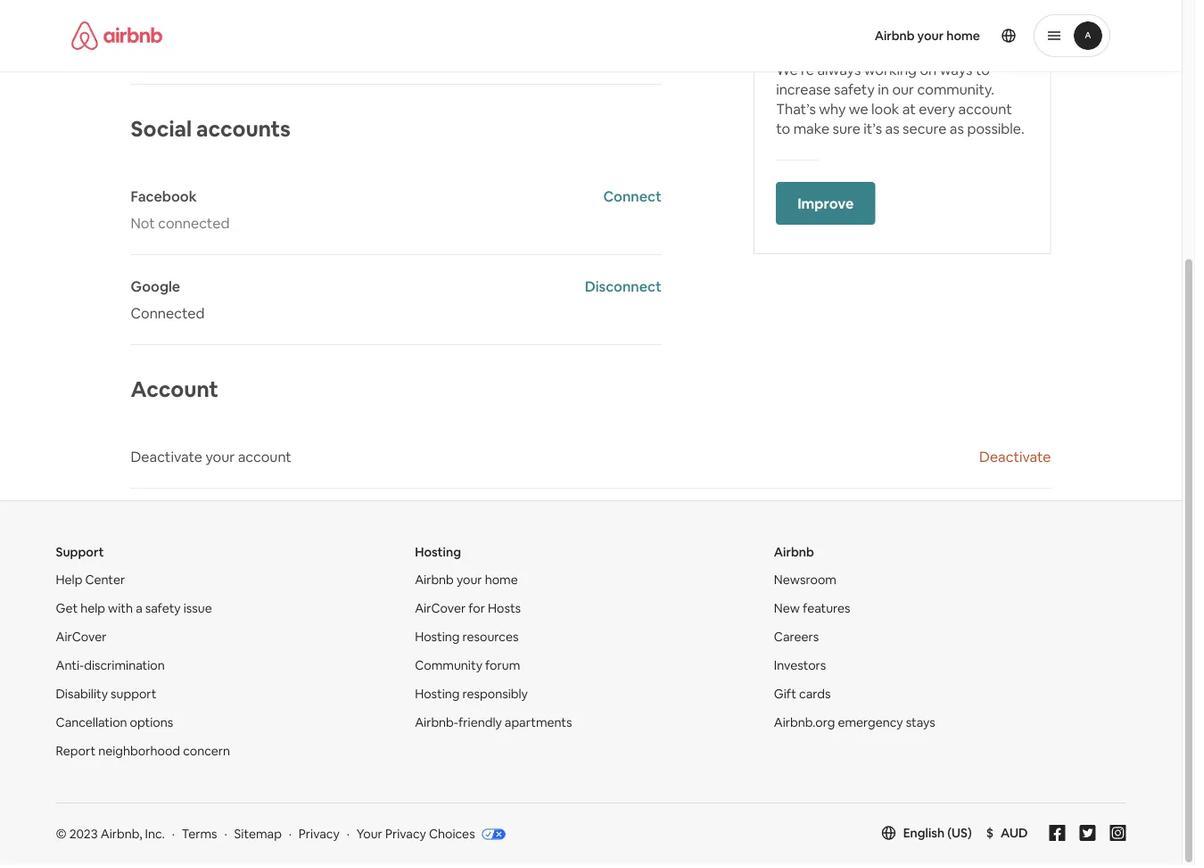 Task type: describe. For each thing, give the bounding box(es) containing it.
support
[[56, 545, 104, 561]]

airbnb.org emergency stays link
[[774, 715, 936, 731]]

features
[[803, 601, 851, 617]]

get help with a safety issue
[[56, 601, 212, 617]]

navigate to twitter image
[[1080, 826, 1096, 842]]

0 vertical spatial to
[[976, 61, 991, 79]]

help center
[[56, 572, 125, 589]]

aud
[[1001, 826, 1029, 842]]

choices
[[429, 827, 475, 843]]

a for safety
[[136, 601, 143, 617]]

accounts
[[196, 115, 291, 143]]

1 vertical spatial home
[[485, 572, 518, 589]]

social
[[131, 115, 192, 143]]

1 horizontal spatial account
[[811, 27, 867, 45]]

your inside profile "element"
[[918, 28, 944, 44]]

account
[[131, 376, 219, 403]]

that's
[[777, 100, 816, 118]]

disconnect
[[585, 278, 662, 296]]

security:
[[870, 27, 929, 45]]

we
[[849, 100, 869, 118]]

every
[[919, 100, 956, 118]]

your for your account security: low
[[777, 27, 808, 45]]

anti-discrimination link
[[56, 658, 165, 674]]

issue
[[184, 601, 212, 617]]

password
[[131, 17, 195, 35]]

0 horizontal spatial safety
[[145, 601, 181, 617]]

look
[[872, 100, 900, 118]]

investors
[[774, 658, 827, 674]]

airbnb your home inside profile "element"
[[875, 28, 981, 44]]

newsroom link
[[774, 572, 837, 589]]

careers link
[[774, 630, 820, 646]]

help
[[56, 572, 82, 589]]

report
[[56, 744, 96, 760]]

sure
[[833, 120, 861, 138]]

connected
[[131, 304, 205, 323]]

1 vertical spatial airbnb
[[774, 545, 815, 561]]

facebook
[[131, 187, 197, 206]]

in
[[878, 80, 890, 99]]

it's
[[864, 120, 883, 138]]

why
[[819, 100, 846, 118]]

gift cards link
[[774, 687, 831, 703]]

airbnb inside profile "element"
[[875, 28, 915, 44]]

not connected
[[131, 214, 230, 232]]

community
[[415, 658, 483, 674]]

terms
[[182, 827, 217, 843]]

disconnect button
[[585, 277, 662, 297]]

we're always working on ways to increase safety in our community. that's why we look at every account to make sure it's as secure as possible.
[[777, 61, 1025, 138]]

disability
[[56, 687, 108, 703]]

possible.
[[968, 120, 1025, 138]]

google
[[131, 278, 180, 296]]

ago
[[278, 44, 303, 62]]

airbnb.org emergency stays
[[774, 715, 936, 731]]

your for your privacy choices
[[357, 827, 383, 843]]

home inside profile "element"
[[947, 28, 981, 44]]

navigate to instagram image
[[1111, 826, 1127, 842]]

sitemap link
[[234, 827, 282, 843]]

hosting responsibly link
[[415, 687, 528, 703]]

privacy inside your privacy choices link
[[385, 827, 426, 843]]

airbnb-
[[415, 715, 459, 731]]

disability support
[[56, 687, 157, 703]]

aircover for hosts link
[[415, 601, 521, 617]]

deactivate link
[[980, 448, 1052, 466]]

cards
[[800, 687, 831, 703]]

community forum
[[415, 658, 521, 674]]

investors link
[[774, 658, 827, 674]]

connect
[[604, 187, 662, 206]]

0 horizontal spatial airbnb
[[415, 572, 454, 589]]

navigate to facebook image
[[1050, 826, 1066, 842]]

resources
[[463, 630, 519, 646]]

airbnb-friendly apartments
[[415, 715, 573, 731]]

ways
[[940, 61, 973, 79]]

newsroom
[[774, 572, 837, 589]]

english (us)
[[904, 826, 972, 842]]

low
[[932, 27, 961, 45]]

not
[[131, 214, 155, 232]]

1 privacy from the left
[[299, 827, 340, 843]]

options
[[130, 715, 173, 731]]

2 as from the left
[[950, 120, 965, 138]]

get help with a safety issue link
[[56, 601, 212, 617]]

hosting for hosting responsibly
[[415, 687, 460, 703]]

airbnb.org
[[774, 715, 836, 731]]

$
[[987, 826, 994, 842]]

account inside the "we're always working on ways to increase safety in our community. that's why we look at every account to make sure it's as secure as possible."
[[959, 100, 1013, 118]]

your privacy choices link
[[357, 827, 506, 844]]

english
[[904, 826, 945, 842]]



Task type: vqa. For each thing, say whether or not it's contained in the screenshot.
selling
no



Task type: locate. For each thing, give the bounding box(es) containing it.
help center link
[[56, 572, 125, 589]]

social accounts
[[131, 115, 291, 143]]

improve
[[798, 195, 854, 213]]

hosting up airbnb-
[[415, 687, 460, 703]]

airbnb up working
[[875, 28, 915, 44]]

2 privacy from the left
[[385, 827, 426, 843]]

inc.
[[145, 827, 165, 843]]

2 horizontal spatial your
[[918, 28, 944, 44]]

1 horizontal spatial to
[[976, 61, 991, 79]]

sitemap
[[234, 827, 282, 843]]

(us)
[[948, 826, 972, 842]]

a for month
[[221, 44, 228, 62]]

our
[[893, 80, 915, 99]]

airbnb
[[875, 28, 915, 44], [774, 545, 815, 561], [415, 572, 454, 589]]

aircover for aircover link
[[56, 630, 107, 646]]

2 vertical spatial your
[[457, 572, 482, 589]]

2 vertical spatial airbnb
[[415, 572, 454, 589]]

safety inside the "we're always working on ways to increase safety in our community. that's why we look at every account to make sure it's as secure as possible."
[[835, 80, 875, 99]]

cancellation
[[56, 715, 127, 731]]

your down account on the left of page
[[206, 448, 235, 466]]

0 vertical spatial your
[[777, 27, 808, 45]]

1 vertical spatial aircover
[[56, 630, 107, 646]]

0 vertical spatial your
[[918, 28, 944, 44]]

0 horizontal spatial privacy
[[299, 827, 340, 843]]

privacy right 'sitemap' link
[[299, 827, 340, 843]]

1 vertical spatial a
[[136, 601, 143, 617]]

for
[[469, 601, 485, 617]]

deactivate for deactivate 'link'
[[980, 448, 1052, 466]]

2 vertical spatial account
[[238, 448, 292, 466]]

1 horizontal spatial airbnb your home
[[875, 28, 981, 44]]

1 vertical spatial hosting
[[415, 630, 460, 646]]

2 deactivate from the left
[[980, 448, 1052, 466]]

home up hosts
[[485, 572, 518, 589]]

new features
[[774, 601, 851, 617]]

0 vertical spatial safety
[[835, 80, 875, 99]]

0 horizontal spatial aircover
[[56, 630, 107, 646]]

safety
[[835, 80, 875, 99], [145, 601, 181, 617]]

airbnb your home link up on
[[864, 17, 991, 54]]

airbnb your home
[[875, 28, 981, 44], [415, 572, 518, 589]]

stays
[[906, 715, 936, 731]]

hosting for hosting
[[415, 545, 461, 561]]

·
[[172, 827, 175, 843]]

deactivate for deactivate your account
[[131, 448, 203, 466]]

gift cards
[[774, 687, 831, 703]]

anti-discrimination
[[56, 658, 165, 674]]

concern
[[183, 744, 230, 760]]

hosting up aircover for hosts link
[[415, 545, 461, 561]]

to
[[976, 61, 991, 79], [777, 120, 791, 138]]

1 vertical spatial to
[[777, 120, 791, 138]]

connect button
[[604, 187, 662, 207]]

report neighborhood concern link
[[56, 744, 230, 760]]

©
[[56, 827, 67, 843]]

airbnb up aircover for hosts link
[[415, 572, 454, 589]]

safety left the issue
[[145, 601, 181, 617]]

new
[[774, 601, 800, 617]]

as down every
[[950, 120, 965, 138]]

aircover up anti-
[[56, 630, 107, 646]]

deactivate
[[131, 448, 203, 466], [980, 448, 1052, 466]]

hosting resources
[[415, 630, 519, 646]]

your up aircover for hosts link
[[457, 572, 482, 589]]

your account security: low
[[777, 27, 961, 45]]

at
[[903, 100, 916, 118]]

support
[[111, 687, 157, 703]]

0 vertical spatial account
[[811, 27, 867, 45]]

airbnb your home up on
[[875, 28, 981, 44]]

1 horizontal spatial deactivate
[[980, 448, 1052, 466]]

0 vertical spatial aircover
[[415, 601, 466, 617]]

1 horizontal spatial a
[[221, 44, 228, 62]]

working
[[865, 61, 917, 79]]

0 horizontal spatial deactivate
[[131, 448, 203, 466]]

0 vertical spatial airbnb your home
[[875, 28, 981, 44]]

we're
[[777, 61, 815, 79]]

careers
[[774, 630, 820, 646]]

0 horizontal spatial your
[[206, 448, 235, 466]]

connected
[[158, 214, 230, 232]]

a inside password last updated a month ago
[[221, 44, 228, 62]]

1 deactivate from the left
[[131, 448, 203, 466]]

friendly
[[459, 715, 502, 731]]

2 horizontal spatial airbnb
[[875, 28, 915, 44]]

0 horizontal spatial your
[[357, 827, 383, 843]]

forum
[[485, 658, 521, 674]]

to right ways
[[976, 61, 991, 79]]

a right with
[[136, 601, 143, 617]]

privacy left choices
[[385, 827, 426, 843]]

airbnb,
[[101, 827, 142, 843]]

disability support link
[[56, 687, 157, 703]]

password last updated a month ago
[[131, 17, 303, 62]]

0 vertical spatial airbnb your home link
[[864, 17, 991, 54]]

report neighborhood concern
[[56, 744, 230, 760]]

neighborhood
[[98, 744, 180, 760]]

english (us) button
[[882, 826, 972, 842]]

0 horizontal spatial as
[[886, 120, 900, 138]]

your
[[918, 28, 944, 44], [206, 448, 235, 466], [457, 572, 482, 589]]

0 horizontal spatial account
[[238, 448, 292, 466]]

hosting up community
[[415, 630, 460, 646]]

safety up we
[[835, 80, 875, 99]]

aircover link
[[56, 630, 107, 646]]

as right it's
[[886, 120, 900, 138]]

hosting
[[415, 545, 461, 561], [415, 630, 460, 646], [415, 687, 460, 703]]

your up on
[[918, 28, 944, 44]]

airbnb your home link inside profile "element"
[[864, 17, 991, 54]]

your privacy choices
[[357, 827, 475, 843]]

1 vertical spatial your
[[357, 827, 383, 843]]

hosting for hosting resources
[[415, 630, 460, 646]]

1 vertical spatial safety
[[145, 601, 181, 617]]

1 hosting from the top
[[415, 545, 461, 561]]

1 horizontal spatial airbnb
[[774, 545, 815, 561]]

2023
[[69, 827, 98, 843]]

$ aud
[[987, 826, 1029, 842]]

2 hosting from the top
[[415, 630, 460, 646]]

aircover for aircover for hosts
[[415, 601, 466, 617]]

1 as from the left
[[886, 120, 900, 138]]

airbnb up newsroom "link"
[[774, 545, 815, 561]]

2 vertical spatial hosting
[[415, 687, 460, 703]]

0 vertical spatial airbnb
[[875, 28, 915, 44]]

cancellation options
[[56, 715, 173, 731]]

1 horizontal spatial privacy
[[385, 827, 426, 843]]

2 horizontal spatial account
[[959, 100, 1013, 118]]

hosting responsibly
[[415, 687, 528, 703]]

a left month
[[221, 44, 228, 62]]

0 horizontal spatial to
[[777, 120, 791, 138]]

a
[[221, 44, 228, 62], [136, 601, 143, 617]]

your up we're
[[777, 27, 808, 45]]

on
[[920, 61, 937, 79]]

updated
[[161, 44, 217, 62]]

your
[[777, 27, 808, 45], [357, 827, 383, 843]]

home up ways
[[947, 28, 981, 44]]

emergency
[[838, 715, 904, 731]]

profile element
[[613, 0, 1111, 71]]

airbnb-friendly apartments link
[[415, 715, 573, 731]]

account
[[811, 27, 867, 45], [959, 100, 1013, 118], [238, 448, 292, 466]]

3 hosting from the top
[[415, 687, 460, 703]]

1 horizontal spatial your
[[457, 572, 482, 589]]

0 horizontal spatial home
[[485, 572, 518, 589]]

0 horizontal spatial a
[[136, 601, 143, 617]]

community.
[[918, 80, 995, 99]]

to down that's
[[777, 120, 791, 138]]

deactivate your account
[[131, 448, 292, 466]]

1 horizontal spatial home
[[947, 28, 981, 44]]

1 vertical spatial airbnb your home
[[415, 572, 518, 589]]

privacy link
[[299, 827, 340, 843]]

aircover left for
[[415, 601, 466, 617]]

1 vertical spatial account
[[959, 100, 1013, 118]]

1 vertical spatial your
[[206, 448, 235, 466]]

1 vertical spatial airbnb your home link
[[415, 572, 518, 589]]

0 vertical spatial a
[[221, 44, 228, 62]]

airbnb your home link up aircover for hosts link
[[415, 572, 518, 589]]

discrimination
[[84, 658, 165, 674]]

airbnb your home up aircover for hosts link
[[415, 572, 518, 589]]

0 vertical spatial hosting
[[415, 545, 461, 561]]

0 horizontal spatial airbnb your home
[[415, 572, 518, 589]]

community forum link
[[415, 658, 521, 674]]

center
[[85, 572, 125, 589]]

improve button
[[777, 183, 876, 225]]

hosting resources link
[[415, 630, 519, 646]]

1 horizontal spatial aircover
[[415, 601, 466, 617]]

0 horizontal spatial airbnb your home link
[[415, 572, 518, 589]]

make
[[794, 120, 830, 138]]

1 horizontal spatial your
[[777, 27, 808, 45]]

1 horizontal spatial as
[[950, 120, 965, 138]]

0 vertical spatial home
[[947, 28, 981, 44]]

1 horizontal spatial safety
[[835, 80, 875, 99]]

responsibly
[[463, 687, 528, 703]]

aircover for hosts
[[415, 601, 521, 617]]

your right privacy link
[[357, 827, 383, 843]]

1 horizontal spatial airbnb your home link
[[864, 17, 991, 54]]



